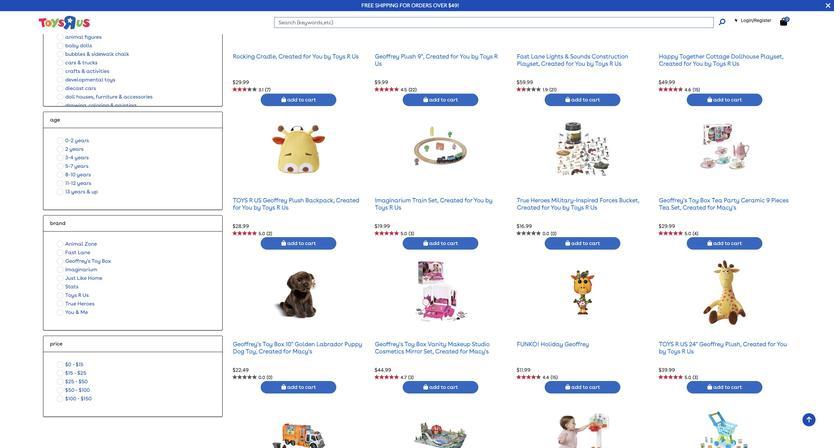 Task type: describe. For each thing, give the bounding box(es) containing it.
just like home
[[65, 275, 102, 282]]

created inside fast lane lights & sounds construction playset, created for you by toys r us
[[542, 60, 565, 67]]

$100 - $150 button
[[55, 395, 94, 404]]

makeup
[[448, 341, 471, 348]]

5.0 for by
[[259, 231, 265, 237]]

$0 - $15
[[65, 362, 84, 368]]

macy's inside geoffrey's toy box tea party ceramic 9 pieces tea set, created for macy's
[[717, 204, 737, 211]]

toys r us geoffrey plush backpack, created for you by toys r us image
[[272, 116, 326, 182]]

3-4 years
[[65, 155, 89, 161]]

happy
[[660, 53, 679, 60]]

$29.99 for geoffrey's toy box tea party ceramic 9 pieces tea set, created for macy's
[[659, 223, 676, 230]]

$15 - $25 button
[[55, 369, 88, 378]]

ceramic
[[742, 197, 765, 204]]

true for true heroes military-inspired forces bucket, created for you by toys r us
[[517, 197, 530, 204]]

by inside toys r us geoffrey plush backpack, created for you by toys r us
[[254, 204, 261, 211]]

by inside toys r us 24" geoffrey plush, created for you by toys r us
[[660, 348, 667, 355]]

0 vertical spatial $50
[[79, 379, 88, 385]]

toys r us button
[[55, 291, 91, 300]]

$49.99
[[659, 79, 676, 86]]

playset, inside happy together cottage dollhouse playset, created for you by toys r us
[[761, 53, 784, 60]]

(3) for geoffrey's
[[409, 375, 414, 381]]

houses,
[[76, 94, 95, 100]]

1 horizontal spatial 0.0
[[543, 231, 550, 237]]

$25 - $50
[[65, 379, 88, 385]]

developmental
[[65, 77, 103, 83]]

cars & trucks button
[[55, 58, 100, 67]]

2 inside 2 years button
[[65, 146, 68, 152]]

up
[[92, 189, 98, 195]]

toys inside toys r us 24" geoffrey plush, created for you by toys r us
[[668, 348, 681, 355]]

12
[[71, 180, 76, 186]]

coloring
[[89, 102, 109, 108]]

bubbles
[[65, 51, 85, 57]]

macy's for geoffrey's toy box vanity makeup studio cosmetics mirror set, created for macy's
[[470, 348, 489, 355]]

action figure playsets & vehicles button
[[55, 16, 148, 24]]

toy for geoffrey's toy box
[[92, 258, 101, 264]]

games
[[94, 25, 112, 31]]

imaginarium train set, created for you by toys r us link
[[375, 197, 493, 211]]

chalk
[[115, 51, 129, 57]]

1.9 (21)
[[543, 87, 557, 92]]

shopping bag image for by
[[566, 97, 571, 102]]

fast lane button
[[55, 249, 92, 257]]

5-7 years button
[[55, 162, 91, 171]]

set, inside geoffrey's toy box vanity makeup studio cosmetics mirror set, created for macy's
[[424, 348, 434, 355]]

1 vertical spatial activities
[[86, 68, 109, 74]]

fast for fast lane lights & sounds construction playset, created for you by toys r us
[[517, 53, 530, 60]]

created inside toys r us geoffrey plush backpack, created for you by toys r us
[[336, 197, 360, 204]]

- for $25
[[75, 379, 77, 385]]

us inside fast lane lights & sounds construction playset, created for you by toys r us
[[615, 60, 622, 67]]

developmental toys
[[65, 77, 115, 83]]

for inside toys r us geoffrey plush backpack, created for you by toys r us
[[233, 204, 241, 211]]

animal zone button
[[55, 240, 99, 249]]

(15) for 4.4 (15)
[[551, 375, 558, 381]]

24"
[[690, 341, 698, 348]]

geoffrey's toy box vanity makeup studio cosmetics mirror set, created for macy's image
[[414, 260, 468, 326]]

$44.99
[[375, 367, 392, 374]]

3-4 years button
[[55, 154, 91, 162]]

5-7 years
[[65, 163, 89, 169]]

shopping bag image for toys
[[282, 241, 286, 246]]

shopping cart, created for you by toys r us image
[[698, 404, 752, 449]]

4
[[70, 155, 73, 161]]

0 vertical spatial cars
[[65, 59, 76, 66]]

$59.99
[[517, 79, 534, 86]]

geoffrey's toy box tea party ceramic 9 pieces tea set, created for macy's image
[[698, 116, 752, 182]]

& inside fast lane lights & sounds construction playset, created for you by toys r us
[[565, 53, 569, 60]]

- for $0
[[72, 362, 74, 368]]

3.1
[[259, 87, 264, 92]]

dolls
[[80, 42, 92, 49]]

4.4
[[543, 375, 550, 381]]

for inside fast lane lights & sounds construction playset, created for you by toys r us
[[566, 60, 574, 67]]

bucket,
[[620, 197, 640, 204]]

geoffrey inside toys r us geoffrey plush backpack, created for you by toys r us
[[263, 197, 288, 204]]

8-10 years
[[65, 172, 91, 178]]

0 link
[[781, 17, 794, 26]]

toys inside toys r us geoffrey plush backpack, created for you by toys r us
[[262, 204, 275, 211]]

happy together cottage dollhouse playset, created for you by toys r us image
[[698, 0, 752, 38]]

macy's for geoffrey's toy box 10" golden labrador puppy dog toy, created for macy's
[[293, 348, 312, 355]]

cradle,
[[256, 53, 277, 60]]

& inside you & me button
[[76, 309, 79, 316]]

geoffrey's toy box 10" golden labrador puppy dog toy, created for macy's
[[233, 341, 362, 355]]

you inside fast lane lights & sounds construction playset, created for you by toys r us
[[576, 60, 586, 67]]

(3) for toys
[[693, 375, 699, 381]]

geoffrey's for geoffrey's toy box
[[65, 258, 90, 264]]

1 vertical spatial $50
[[65, 387, 74, 394]]

holiday
[[541, 341, 564, 348]]

0 vertical spatial activities
[[65, 25, 88, 31]]

5.0 for us
[[401, 231, 407, 237]]

by inside fast lane lights & sounds construction playset, created for you by toys r us
[[587, 60, 594, 67]]

funko! holiday geoffrey image
[[556, 260, 610, 326]]

set, inside geoffrey's toy box tea party ceramic 9 pieces tea set, created for macy's
[[672, 204, 682, 211]]

box for geoffrey's toy box
[[102, 258, 111, 264]]

lights
[[547, 53, 564, 60]]

plush,
[[726, 341, 742, 348]]

toys inside geoffrey plush 9", created for you by toys r us
[[480, 53, 493, 60]]

vanity
[[428, 341, 447, 348]]

playset, inside fast lane lights & sounds construction playset, created for you by toys r us
[[517, 60, 540, 67]]

toys inside button
[[65, 292, 77, 299]]

just
[[65, 275, 76, 282]]

years for 4
[[75, 155, 89, 161]]

drawing, coloring & painting
[[65, 102, 137, 108]]

created inside toys r us 24" geoffrey plush, created for you by toys r us
[[744, 341, 767, 348]]

$16.99
[[517, 223, 532, 230]]

close button image
[[827, 2, 831, 9]]

just like home button
[[55, 274, 104, 283]]

stats button
[[55, 283, 81, 291]]

toy for geoffrey's toy box 10" golden labrador puppy dog toy, created for macy's
[[263, 341, 273, 348]]

11-
[[65, 180, 71, 186]]

1 horizontal spatial (0)
[[551, 231, 557, 237]]

labrador
[[317, 341, 343, 348]]

9",
[[418, 53, 425, 60]]

geoffrey's for geoffrey's toy box tea party ceramic 9 pieces tea set, created for macy's
[[660, 197, 688, 204]]

by inside imaginarium train set, created for you by toys r us
[[486, 197, 493, 204]]

toys r us 24" geoffrey plush, created for you by toys r us link
[[660, 341, 788, 355]]

toy for geoffrey's toy box vanity makeup studio cosmetics mirror set, created for macy's
[[405, 341, 415, 348]]

- for $100
[[78, 396, 80, 402]]

doll
[[65, 94, 75, 100]]

geoffrey's toy box vanity makeup studio cosmetics mirror set, created for macy's link
[[375, 341, 490, 355]]

(2)
[[267, 231, 272, 237]]

you inside toys r us geoffrey plush backpack, created for you by toys r us
[[242, 204, 252, 211]]

geoffrey's toy box 10" golden labrador puppy dog toy, created for macy's image
[[272, 260, 326, 326]]

r inside imaginarium train set, created for you by toys r us
[[390, 204, 393, 211]]

$28.99
[[233, 223, 249, 230]]

drawing, coloring & painting button
[[55, 101, 139, 110]]

4.6
[[685, 87, 692, 92]]

you inside happy together cottage dollhouse playset, created for you by toys r us
[[693, 60, 704, 67]]

13
[[65, 189, 70, 195]]

r inside geoffrey plush 9", created for you by toys r us
[[495, 53, 498, 60]]

by inside geoffrey plush 9", created for you by toys r us
[[472, 53, 479, 60]]

0 horizontal spatial (0)
[[267, 375, 273, 381]]

geoffrey's toy box vanity makeup studio cosmetics mirror set, created for macy's
[[375, 341, 490, 355]]

geoffrey's for geoffrey's toy box vanity makeup studio cosmetics mirror set, created for macy's
[[375, 341, 404, 348]]

you inside button
[[65, 309, 74, 316]]

(21)
[[550, 87, 557, 92]]

4.7
[[401, 375, 407, 381]]

you inside geoffrey plush 9", created for you by toys r us
[[460, 53, 470, 60]]

geoffrey plush 9", created for you by toys r us image
[[414, 0, 468, 38]]

for inside happy together cottage dollhouse playset, created for you by toys r us
[[684, 60, 692, 67]]

bubbles & sidewalk chalk
[[65, 51, 129, 57]]

0-2 years
[[65, 137, 89, 144]]

created inside geoffrey's toy box 10" golden labrador puppy dog toy, created for macy's
[[259, 348, 282, 355]]

trucks
[[82, 59, 98, 66]]

created inside happy together cottage dollhouse playset, created for you by toys r us
[[660, 60, 683, 67]]

toys for toys r us 24" geoffrey plush, created for you by toys r us
[[660, 341, 674, 348]]

login/register
[[742, 17, 772, 23]]

rocking cradle, created for you by toys r us
[[233, 53, 359, 60]]

geoffrey inside toys r us 24" geoffrey plush, created for you by toys r us
[[700, 341, 724, 348]]

toys inside fast lane lights & sounds construction playset, created for you by toys r us
[[596, 60, 609, 67]]

created inside geoffrey's toy box tea party ceramic 9 pieces tea set, created for macy's
[[683, 204, 707, 211]]

inspired
[[577, 197, 599, 204]]

$25 inside button
[[77, 370, 86, 377]]

me
[[81, 309, 88, 316]]

painting
[[115, 102, 137, 108]]

1 horizontal spatial 0.0 (0)
[[543, 231, 557, 237]]

3-
[[65, 155, 70, 161]]

4.4 (15)
[[543, 375, 558, 381]]

us inside button
[[83, 292, 89, 299]]

$15 inside button
[[65, 370, 73, 377]]

fast lane l s garbage truck, created for you by toys r us image
[[272, 404, 326, 449]]

us inside happy together cottage dollhouse playset, created for you by toys r us
[[733, 60, 740, 67]]

by inside true heroes military-inspired forces bucket, created for you by toys r us
[[563, 204, 570, 211]]

4.5
[[401, 87, 407, 92]]

rocking
[[233, 53, 255, 60]]

box for geoffrey's toy box tea party ceramic 9 pieces tea set, created for macy's
[[701, 197, 711, 204]]

for inside imaginarium train set, created for you by toys r us
[[465, 197, 473, 204]]

created inside geoffrey plush 9", created for you by toys r us
[[426, 53, 449, 60]]

you inside imaginarium train set, created for you by toys r us
[[474, 197, 484, 204]]

zone
[[85, 241, 97, 247]]

$19.99
[[375, 223, 390, 230]]

years for 2
[[75, 137, 89, 144]]

geoffrey plush 9", created for you by toys r us
[[375, 53, 498, 67]]

for inside geoffrey's toy box vanity makeup studio cosmetics mirror set, created for macy's
[[460, 348, 468, 355]]

3.1 (7)
[[259, 87, 271, 92]]

crafts
[[65, 68, 80, 74]]

toys inside imaginarium train set, created for you by toys r us
[[375, 204, 388, 211]]

$100 - $150
[[65, 396, 92, 402]]

baby dolls button
[[55, 41, 94, 50]]

10
[[71, 172, 76, 178]]



Task type: vqa. For each thing, say whether or not it's contained in the screenshot.


Task type: locate. For each thing, give the bounding box(es) containing it.
train
[[413, 197, 427, 204]]

- for $15
[[74, 370, 76, 377]]

years up "2 years"
[[75, 137, 89, 144]]

geoffrey's inside geoffrey's toy box 10" golden labrador puppy dog toy, created for macy's
[[233, 341, 261, 348]]

fast inside button
[[65, 250, 76, 256]]

for inside geoffrey's toy box 10" golden labrador puppy dog toy, created for macy's
[[284, 348, 291, 355]]

& inside the crafts & activities button
[[81, 68, 85, 74]]

cars up crafts
[[65, 59, 76, 66]]

0 vertical spatial 0.0
[[543, 231, 550, 237]]

imaginarium
[[375, 197, 411, 204], [65, 267, 97, 273]]

mirror
[[406, 348, 423, 355]]

macy's down golden
[[293, 348, 312, 355]]

cars down developmental toys
[[85, 85, 96, 91]]

$100 inside "button"
[[65, 396, 76, 402]]

1 vertical spatial (15)
[[551, 375, 558, 381]]

fast up $59.99
[[517, 53, 530, 60]]

$100 up '$150'
[[79, 387, 90, 394]]

1 vertical spatial 2
[[65, 146, 68, 152]]

1 vertical spatial $100
[[65, 396, 76, 402]]

lane left lights
[[531, 53, 545, 60]]

imaginarium train set, created for you by toys r us
[[375, 197, 493, 211]]

years up 5-7 years
[[75, 155, 89, 161]]

r inside fast lane lights & sounds construction playset, created for you by toys r us
[[610, 60, 614, 67]]

0 horizontal spatial plush
[[289, 197, 304, 204]]

& inside 13 years & up button
[[87, 189, 90, 195]]

& left up at the left top of the page
[[87, 189, 90, 195]]

shopping bag image
[[566, 97, 571, 102], [282, 241, 286, 246], [708, 241, 713, 246], [282, 385, 286, 390], [424, 385, 428, 390]]

(15)
[[693, 87, 700, 92], [551, 375, 558, 381]]

set, inside imaginarium train set, created for you by toys r us
[[429, 197, 439, 204]]

1 horizontal spatial 5.0 (3)
[[685, 375, 699, 381]]

0 horizontal spatial 2
[[65, 146, 68, 152]]

0 vertical spatial 2
[[71, 137, 74, 144]]

shopping bag image
[[781, 18, 788, 26], [282, 97, 286, 102], [424, 97, 428, 102], [708, 97, 713, 102], [424, 241, 428, 246], [566, 241, 571, 246], [566, 385, 571, 390], [708, 385, 713, 390]]

animal
[[65, 34, 83, 40]]

created down lights
[[542, 60, 565, 67]]

heroes for true heroes military-inspired forces bucket, created for you by toys r us
[[531, 197, 550, 204]]

you inside toys r us 24" geoffrey plush, created for you by toys r us
[[778, 341, 788, 348]]

0 horizontal spatial macy's
[[293, 348, 312, 355]]

0 vertical spatial $15
[[76, 362, 84, 368]]

$25 inside button
[[65, 379, 74, 385]]

- down $25 - $50
[[76, 387, 78, 394]]

0-
[[65, 137, 71, 144]]

created right the 9",
[[426, 53, 449, 60]]

macy's down 'studio'
[[470, 348, 489, 355]]

you & me
[[65, 309, 88, 316]]

created inside true heroes military-inspired forces bucket, created for you by toys r us
[[517, 204, 541, 211]]

2 inside 0-2 years button
[[71, 137, 74, 144]]

& up developmental
[[81, 68, 85, 74]]

- for $50
[[76, 387, 78, 394]]

& down doll houses, furniture & accessories
[[110, 102, 114, 108]]

macy's inside geoffrey's toy box vanity makeup studio cosmetics mirror set, created for macy's
[[470, 348, 489, 355]]

created inside geoffrey's toy box vanity makeup studio cosmetics mirror set, created for macy's
[[436, 348, 459, 355]]

baby
[[65, 42, 79, 49]]

0 vertical spatial true
[[517, 197, 530, 204]]

1 horizontal spatial $50
[[79, 379, 88, 385]]

fast lane lights & sounds construction playset, created for you by toys r us
[[517, 53, 629, 67]]

$0 - $15 button
[[55, 361, 85, 369]]

plush left backpack,
[[289, 197, 304, 204]]

doll houses, furniture & accessories
[[65, 94, 153, 100]]

& inside activities & games button
[[90, 25, 93, 31]]

us inside toys r us geoffrey plush backpack, created for you by toys r us
[[282, 204, 289, 211]]

0 vertical spatial 0.0 (0)
[[543, 231, 557, 237]]

0 horizontal spatial imaginarium
[[65, 267, 97, 273]]

-
[[72, 362, 74, 368], [74, 370, 76, 377], [75, 379, 77, 385], [76, 387, 78, 394], [78, 396, 80, 402]]

box for geoffrey's toy box 10" golden labrador puppy dog toy, created for macy's
[[274, 341, 285, 348]]

1 horizontal spatial $25
[[77, 370, 86, 377]]

toys r us geoffrey plush backpack, created for you by toys r us link
[[233, 197, 360, 211]]

diecast
[[65, 85, 84, 91]]

$100 down "$50 - $100" button
[[65, 396, 76, 402]]

us inside imaginarium train set, created for you by toys r us
[[395, 204, 402, 211]]

1 vertical spatial imaginarium
[[65, 267, 97, 273]]

1 horizontal spatial heroes
[[531, 197, 550, 204]]

0 horizontal spatial 0.0
[[259, 375, 265, 381]]

7
[[70, 163, 73, 169]]

Enter Keyword or Item No. search field
[[274, 17, 714, 28]]

2 horizontal spatial macy's
[[717, 204, 737, 211]]

military-
[[552, 197, 577, 204]]

true for true heroes
[[65, 301, 76, 307]]

us inside true heroes military-inspired forces bucket, created for you by toys r us
[[591, 204, 598, 211]]

years for 10
[[77, 172, 91, 178]]

years for 7
[[74, 163, 89, 169]]

& inside drawing, coloring & painting button
[[110, 102, 114, 108]]

free shipping for orders over $49! link
[[362, 2, 460, 9]]

1 horizontal spatial cars
[[85, 85, 96, 91]]

imaginarium left train
[[375, 197, 411, 204]]

activities up animal
[[65, 25, 88, 31]]

0 vertical spatial (0)
[[551, 231, 557, 237]]

activities up developmental toys
[[86, 68, 109, 74]]

us for geoffrey
[[254, 197, 262, 204]]

0 horizontal spatial toys
[[233, 197, 248, 204]]

created right backpack,
[[336, 197, 360, 204]]

0 horizontal spatial $29.99
[[233, 79, 249, 86]]

1 vertical spatial true
[[65, 301, 76, 307]]

created down happy
[[660, 60, 683, 67]]

imaginarium for imaginarium train set, created for you by toys r us
[[375, 197, 411, 204]]

& inside the bubbles & sidewalk chalk button
[[87, 51, 90, 57]]

1 horizontal spatial toys
[[660, 341, 674, 348]]

true down toys r us button
[[65, 301, 76, 307]]

cosmetics
[[375, 348, 404, 355]]

funko! holiday geoffrey link
[[517, 341, 590, 348]]

$100 inside button
[[79, 387, 90, 394]]

- down $0 - $15
[[74, 370, 76, 377]]

years
[[75, 137, 89, 144], [70, 146, 84, 152], [75, 155, 89, 161], [74, 163, 89, 169], [77, 172, 91, 178], [77, 180, 91, 186], [71, 189, 85, 195]]

plush inside toys r us geoffrey plush backpack, created for you by toys r us
[[289, 197, 304, 204]]

by
[[324, 53, 331, 60], [472, 53, 479, 60], [587, 60, 594, 67], [705, 60, 712, 67], [486, 197, 493, 204], [254, 204, 261, 211], [563, 204, 570, 211], [660, 348, 667, 355]]

1 vertical spatial 0.0
[[259, 375, 265, 381]]

2 up 3-
[[65, 146, 68, 152]]

true inside true heroes military-inspired forces bucket, created for you by toys r us
[[517, 197, 530, 204]]

lane up geoffrey's toy box button
[[78, 250, 90, 256]]

& right lights
[[565, 53, 569, 60]]

&
[[121, 17, 125, 23], [90, 25, 93, 31], [87, 51, 90, 57], [565, 53, 569, 60], [77, 59, 81, 66], [81, 68, 85, 74], [119, 94, 122, 100], [110, 102, 114, 108], [87, 189, 90, 195], [76, 309, 79, 316]]

price element
[[50, 340, 216, 348]]

0 horizontal spatial $50
[[65, 387, 74, 394]]

0 vertical spatial plush
[[401, 53, 416, 60]]

$50 down $25 - $50 button
[[65, 387, 74, 394]]

& inside action figure playsets & vehicles button
[[121, 17, 125, 23]]

r inside happy together cottage dollhouse playset, created for you by toys r us
[[728, 60, 732, 67]]

(3)
[[409, 231, 414, 237], [409, 375, 414, 381], [693, 375, 699, 381]]

toys
[[105, 77, 115, 83]]

us for 24"
[[681, 341, 688, 348]]

1 horizontal spatial $15
[[76, 362, 84, 368]]

lane inside fast lane lights & sounds construction playset, created for you by toys r us
[[531, 53, 545, 60]]

toy inside geoffrey's toy box vanity makeup studio cosmetics mirror set, created for macy's
[[405, 341, 415, 348]]

age
[[50, 117, 60, 123]]

1 horizontal spatial macy's
[[470, 348, 489, 355]]

geoffrey's toy box tea party ceramic 9 pieces tea set, created for macy's
[[660, 197, 789, 211]]

sounds
[[571, 53, 591, 60]]

diecast cars
[[65, 85, 96, 91]]

1 vertical spatial $25
[[65, 379, 74, 385]]

for
[[400, 2, 410, 9]]

1 vertical spatial $15
[[65, 370, 73, 377]]

$0
[[65, 362, 71, 368]]

1 vertical spatial $29.99
[[659, 223, 676, 230]]

brand element
[[50, 220, 216, 228]]

toys r us image
[[38, 15, 91, 30]]

1 vertical spatial us
[[681, 341, 688, 348]]

1 horizontal spatial (15)
[[693, 87, 700, 92]]

2 years
[[65, 146, 84, 152]]

0 horizontal spatial fast
[[65, 250, 76, 256]]

years inside button
[[75, 155, 89, 161]]

box up the mirror
[[417, 341, 427, 348]]

you inside true heroes military-inspired forces bucket, created for you by toys r us
[[551, 204, 561, 211]]

$15 up "$15 - $25"
[[76, 362, 84, 368]]

for inside true heroes military-inspired forces bucket, created for you by toys r us
[[542, 204, 550, 211]]

imaginarium inside button
[[65, 267, 97, 273]]

heroes left "military-" at the right of page
[[531, 197, 550, 204]]

- right $0
[[72, 362, 74, 368]]

created right plush,
[[744, 341, 767, 348]]

1 horizontal spatial imaginarium
[[375, 197, 411, 204]]

1 vertical spatial (0)
[[267, 375, 273, 381]]

imaginarium super slam basketball, created for you by toys r us image
[[556, 404, 610, 449]]

toys for toys r us geoffrey plush backpack, created for you by toys r us
[[233, 197, 248, 204]]

0 vertical spatial $25
[[77, 370, 86, 377]]

- inside button
[[74, 370, 76, 377]]

toys r us 24" geoffrey plush, created for you by toys r us image
[[698, 260, 752, 326]]

lane
[[531, 53, 545, 60], [78, 250, 90, 256]]

0 horizontal spatial 0.0 (0)
[[259, 375, 273, 381]]

box inside geoffrey's toy box tea party ceramic 9 pieces tea set, created for macy's
[[701, 197, 711, 204]]

& up trucks
[[87, 51, 90, 57]]

created right the cradle, at the left of the page
[[279, 53, 302, 60]]

1 vertical spatial 0.0 (0)
[[259, 375, 273, 381]]

box inside geoffrey's toy box button
[[102, 258, 111, 264]]

1 horizontal spatial $100
[[79, 387, 90, 394]]

0 vertical spatial fast
[[517, 53, 530, 60]]

1 horizontal spatial playset,
[[761, 53, 784, 60]]

4.6 (15)
[[685, 87, 700, 92]]

0 vertical spatial $100
[[79, 387, 90, 394]]

$50
[[79, 379, 88, 385], [65, 387, 74, 394]]

login/register button
[[735, 17, 772, 24]]

0 vertical spatial (15)
[[693, 87, 700, 92]]

1 vertical spatial plush
[[289, 197, 304, 204]]

us
[[352, 53, 359, 60], [375, 60, 382, 67], [615, 60, 622, 67], [733, 60, 740, 67], [282, 204, 289, 211], [395, 204, 402, 211], [591, 204, 598, 211], [83, 292, 89, 299], [688, 348, 694, 355]]

0 horizontal spatial 5.0 (3)
[[401, 231, 414, 237]]

geoffrey's toy box tea party ceramic 9 pieces tea set, created for macy's link
[[660, 197, 789, 211]]

0 horizontal spatial $25
[[65, 379, 74, 385]]

created right train
[[440, 197, 464, 204]]

0 vertical spatial imaginarium
[[375, 197, 411, 204]]

0 horizontal spatial $15
[[65, 370, 73, 377]]

1 horizontal spatial $29.99
[[659, 223, 676, 230]]

- down "$15 - $25"
[[75, 379, 77, 385]]

true heroes military-inspired forces bucket, created for you by toys r us link
[[517, 197, 640, 211]]

0 vertical spatial us
[[254, 197, 262, 204]]

created down vanity
[[436, 348, 459, 355]]

1 horizontal spatial 2
[[71, 137, 74, 144]]

r inside true heroes military-inspired forces bucket, created for you by toys r us
[[586, 204, 589, 211]]

& down figure
[[90, 25, 93, 31]]

figures
[[85, 34, 102, 40]]

box inside geoffrey's toy box 10" golden labrador puppy dog toy, created for macy's
[[274, 341, 285, 348]]

puppy
[[345, 341, 362, 348]]

dog
[[233, 348, 245, 355]]

$100
[[79, 387, 90, 394], [65, 396, 76, 402]]

crafts & activities
[[65, 68, 109, 74]]

0 horizontal spatial $100
[[65, 396, 76, 402]]

(4)
[[693, 231, 699, 237]]

0 vertical spatial 5.0 (3)
[[401, 231, 414, 237]]

for inside geoffrey plush 9", created for you by toys r us
[[451, 53, 459, 60]]

animal zone
[[65, 241, 97, 247]]

$11.99
[[517, 367, 531, 374]]

fast lane
[[65, 250, 90, 256]]

0 vertical spatial lane
[[531, 53, 545, 60]]

1 vertical spatial cars
[[85, 85, 96, 91]]

$15 down '$0 - $15' button on the bottom left
[[65, 370, 73, 377]]

years up 8-10 years
[[74, 163, 89, 169]]

geoffrey's toy box
[[65, 258, 111, 264]]

& up painting
[[119, 94, 122, 100]]

0 vertical spatial toys
[[233, 197, 248, 204]]

$29.99 for rocking cradle, created for you by toys r us
[[233, 79, 249, 86]]

0 horizontal spatial tea
[[660, 204, 670, 211]]

imaginarium 40 piece train set image
[[414, 404, 468, 449]]

figure
[[83, 17, 97, 23]]

(15) for 4.6 (15)
[[693, 87, 700, 92]]

free shipping for orders over $49!
[[362, 2, 460, 9]]

0 horizontal spatial true
[[65, 301, 76, 307]]

1 horizontal spatial lane
[[531, 53, 545, 60]]

years down 11-12 years
[[71, 189, 85, 195]]

1 horizontal spatial fast
[[517, 53, 530, 60]]

true up $16.99
[[517, 197, 530, 204]]

toys
[[333, 53, 346, 60], [480, 53, 493, 60], [596, 60, 609, 67], [713, 60, 727, 67], [262, 204, 275, 211], [375, 204, 388, 211], [571, 204, 584, 211], [65, 292, 77, 299], [668, 348, 681, 355]]

$50 - $100 button
[[55, 386, 92, 395]]

macy's down party on the top right
[[717, 204, 737, 211]]

created right the toy,
[[259, 348, 282, 355]]

heroes for true heroes
[[77, 301, 95, 307]]

imaginarium up like
[[65, 267, 97, 273]]

0 horizontal spatial cars
[[65, 59, 76, 66]]

0 vertical spatial heroes
[[531, 197, 550, 204]]

construction
[[592, 53, 629, 60]]

dollhouse
[[732, 53, 760, 60]]

1 horizontal spatial us
[[681, 341, 688, 348]]

bubbles & sidewalk chalk button
[[55, 50, 131, 58]]

us inside toys r us geoffrey plush backpack, created for you by toys r us
[[254, 197, 262, 204]]

shopping bag image for created
[[708, 241, 713, 246]]

0 horizontal spatial us
[[254, 197, 262, 204]]

toys inside true heroes military-inspired forces bucket, created for you by toys r us
[[571, 204, 584, 211]]

0 vertical spatial $29.99
[[233, 79, 249, 86]]

lane for fast lane
[[78, 250, 90, 256]]

box for geoffrey's toy box vanity makeup studio cosmetics mirror set, created for macy's
[[417, 341, 427, 348]]

activities & games
[[65, 25, 112, 31]]

$15 inside button
[[76, 362, 84, 368]]

lane for fast lane lights & sounds construction playset, created for you by toys r us
[[531, 53, 545, 60]]

fast for fast lane
[[65, 250, 76, 256]]

0 horizontal spatial heroes
[[77, 301, 95, 307]]

heroes up me
[[77, 301, 95, 307]]

0 horizontal spatial playset,
[[517, 60, 540, 67]]

2 years button
[[55, 145, 86, 154]]

by inside happy together cottage dollhouse playset, created for you by toys r us
[[705, 60, 712, 67]]

5-
[[65, 163, 70, 169]]

1 vertical spatial heroes
[[77, 301, 95, 307]]

$25 down $15 - $25 button
[[65, 379, 74, 385]]

plush inside geoffrey plush 9", created for you by toys r us
[[401, 53, 416, 60]]

geoffrey's for geoffrey's toy box 10" golden labrador puppy dog toy, created for macy's
[[233, 341, 261, 348]]

furniture
[[96, 94, 117, 100]]

1 horizontal spatial true
[[517, 197, 530, 204]]

true heroes military-inspired forces bucket, created for you by toys r us image
[[556, 116, 610, 182]]

for inside geoffrey's toy box tea party ceramic 9 pieces tea set, created for macy's
[[708, 204, 716, 211]]

& down 'bubbles'
[[77, 59, 81, 66]]

$39.99
[[659, 367, 676, 374]]

created inside imaginarium train set, created for you by toys r us
[[440, 197, 464, 204]]

- left '$150'
[[78, 396, 80, 402]]

plush left the 9",
[[401, 53, 416, 60]]

toys inside toys r us 24" geoffrey plush, created for you by toys r us
[[660, 341, 674, 348]]

$25 up $25 - $50
[[77, 370, 86, 377]]

& inside cars & trucks button
[[77, 59, 81, 66]]

8-
[[65, 172, 71, 178]]

fast inside fast lane lights & sounds construction playset, created for you by toys r us
[[517, 53, 530, 60]]

2 up "2 years"
[[71, 137, 74, 144]]

years up the 13 years & up
[[77, 180, 91, 186]]

imaginarium for imaginarium
[[65, 267, 97, 273]]

geoffrey's inside geoffrey's toy box tea party ceramic 9 pieces tea set, created for macy's
[[660, 197, 688, 204]]

tea
[[712, 197, 723, 204], [660, 204, 670, 211]]

(15) right 4.6
[[693, 87, 700, 92]]

5.0 for set,
[[685, 231, 692, 237]]

box left 10"
[[274, 341, 285, 348]]

$25
[[77, 370, 86, 377], [65, 379, 74, 385]]

shopping bag image inside 0 link
[[781, 18, 788, 26]]

playset, up $59.99
[[517, 60, 540, 67]]

box up home
[[102, 258, 111, 264]]

us inside geoffrey plush 9", created for you by toys r us
[[375, 60, 382, 67]]

& left vehicles
[[121, 17, 125, 23]]

toy inside button
[[92, 258, 101, 264]]

activities
[[65, 25, 88, 31], [86, 68, 109, 74]]

0 horizontal spatial lane
[[78, 250, 90, 256]]

animal
[[65, 241, 83, 247]]

1 vertical spatial 5.0 (3)
[[685, 375, 699, 381]]

created up $16.99
[[517, 204, 541, 211]]

playset, right dollhouse
[[761, 53, 784, 60]]

forces
[[600, 197, 618, 204]]

us inside toys r us 24" geoffrey plush, created for you by toys r us
[[688, 348, 694, 355]]

0 horizontal spatial (15)
[[551, 375, 558, 381]]

imaginarium train set, created for you by toys r us image
[[414, 116, 468, 182]]

1 vertical spatial fast
[[65, 250, 76, 256]]

funko!
[[517, 341, 540, 348]]

toys up $28.99
[[233, 197, 248, 204]]

1 vertical spatial lane
[[78, 250, 90, 256]]

lane inside button
[[78, 250, 90, 256]]

rocking cradle, created for you by toys r us image
[[272, 0, 326, 38]]

macy's inside geoffrey's toy box 10" golden labrador puppy dog toy, created for macy's
[[293, 348, 312, 355]]

geoffrey's toy box button
[[55, 257, 113, 266]]

& left me
[[76, 309, 79, 316]]

toys up $39.99 at the bottom right of the page
[[660, 341, 674, 348]]

13 years & up
[[65, 189, 98, 195]]

0-2 years button
[[55, 136, 91, 145]]

None search field
[[274, 17, 726, 28]]

geoffrey's inside geoffrey's toy box vanity makeup studio cosmetics mirror set, created for macy's
[[375, 341, 404, 348]]

toys inside happy together cottage dollhouse playset, created for you by toys r us
[[713, 60, 727, 67]]

fast down animal
[[65, 250, 76, 256]]

box left party on the top right
[[701, 197, 711, 204]]

created up (4)
[[683, 204, 707, 211]]

toy for geoffrey's toy box tea party ceramic 9 pieces tea set, created for macy's
[[689, 197, 699, 204]]

geoffrey inside geoffrey plush 9", created for you by toys r us
[[375, 53, 400, 60]]

pieces
[[772, 197, 789, 204]]

1 horizontal spatial tea
[[712, 197, 723, 204]]

for
[[303, 53, 311, 60], [451, 53, 459, 60], [566, 60, 574, 67], [684, 60, 692, 67], [465, 197, 473, 204], [233, 204, 241, 211], [542, 204, 550, 211], [708, 204, 716, 211], [768, 341, 776, 348], [284, 348, 291, 355], [460, 348, 468, 355]]

imaginarium inside imaginarium train set, created for you by toys r us
[[375, 197, 411, 204]]

r inside button
[[78, 292, 81, 299]]

developmental toys button
[[55, 76, 117, 84]]

fast lane lights & sounds construction playset, created for you by toys r us image
[[556, 0, 610, 38]]

1 horizontal spatial plush
[[401, 53, 416, 60]]

5.0 (2)
[[259, 231, 272, 237]]

imaginarium button
[[55, 266, 99, 274]]

years up 11-12 years
[[77, 172, 91, 178]]

studio
[[472, 341, 490, 348]]

$50 up $50 - $100
[[79, 379, 88, 385]]

& inside doll houses, furniture & accessories button
[[119, 94, 122, 100]]

age element
[[50, 116, 216, 124]]

(15) right the '4.4'
[[551, 375, 558, 381]]

years up 3-4 years
[[70, 146, 84, 152]]

for inside toys r us 24" geoffrey plush, created for you by toys r us
[[768, 341, 776, 348]]

years for 12
[[77, 180, 91, 186]]

1 vertical spatial toys
[[660, 341, 674, 348]]

heroes inside true heroes military-inspired forces bucket, created for you by toys r us
[[531, 197, 550, 204]]

geoffrey's inside button
[[65, 258, 90, 264]]

box inside geoffrey's toy box vanity makeup studio cosmetics mirror set, created for macy's
[[417, 341, 427, 348]]



